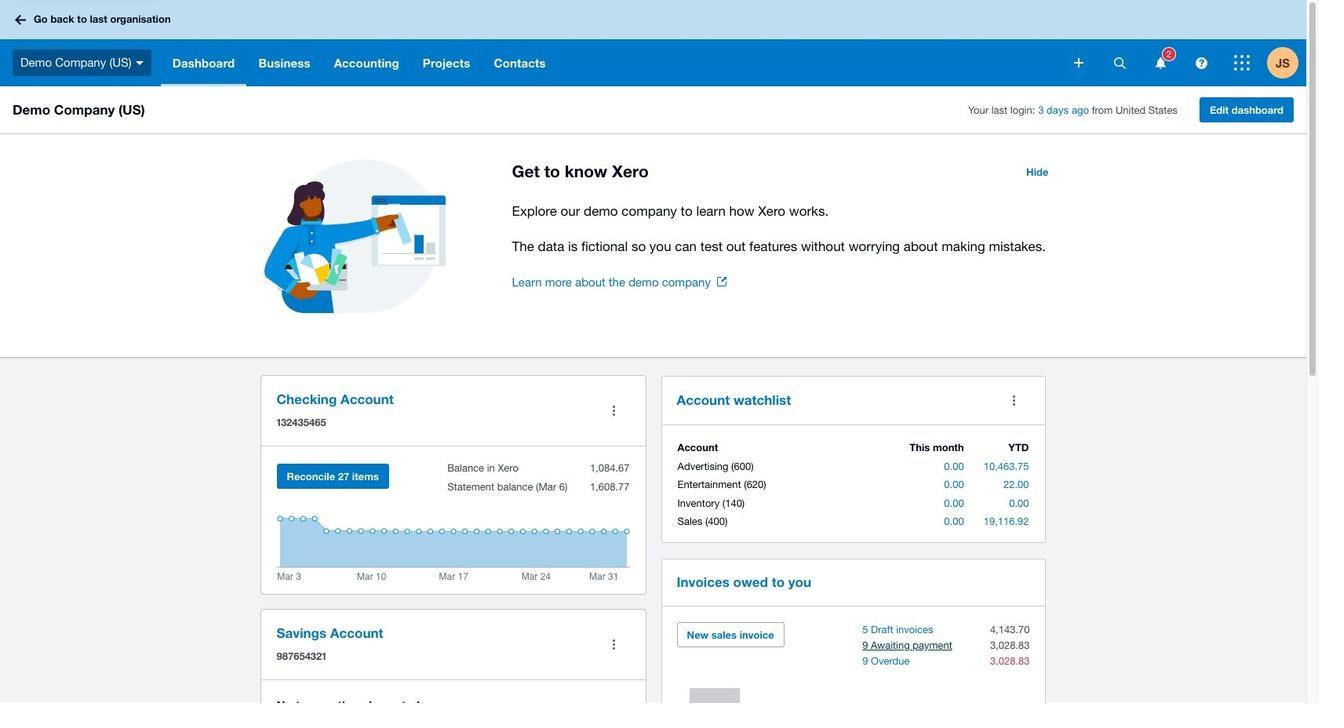 Task type: describe. For each thing, give the bounding box(es) containing it.
0 horizontal spatial svg image
[[1075, 58, 1084, 68]]

manage menu toggle image
[[599, 395, 630, 427]]



Task type: locate. For each thing, give the bounding box(es) containing it.
svg image
[[1196, 57, 1208, 69], [1075, 58, 1084, 68]]

banner
[[0, 0, 1307, 86]]

1 horizontal spatial svg image
[[1196, 57, 1208, 69]]

svg image
[[15, 15, 26, 25], [1235, 55, 1250, 71], [1114, 57, 1126, 69], [1156, 57, 1166, 69], [136, 61, 143, 65]]

accounts watchlist options image
[[999, 385, 1030, 416]]

intro banner body element
[[512, 200, 1059, 257]]



Task type: vqa. For each thing, say whether or not it's contained in the screenshot.
More Approve options... icon
no



